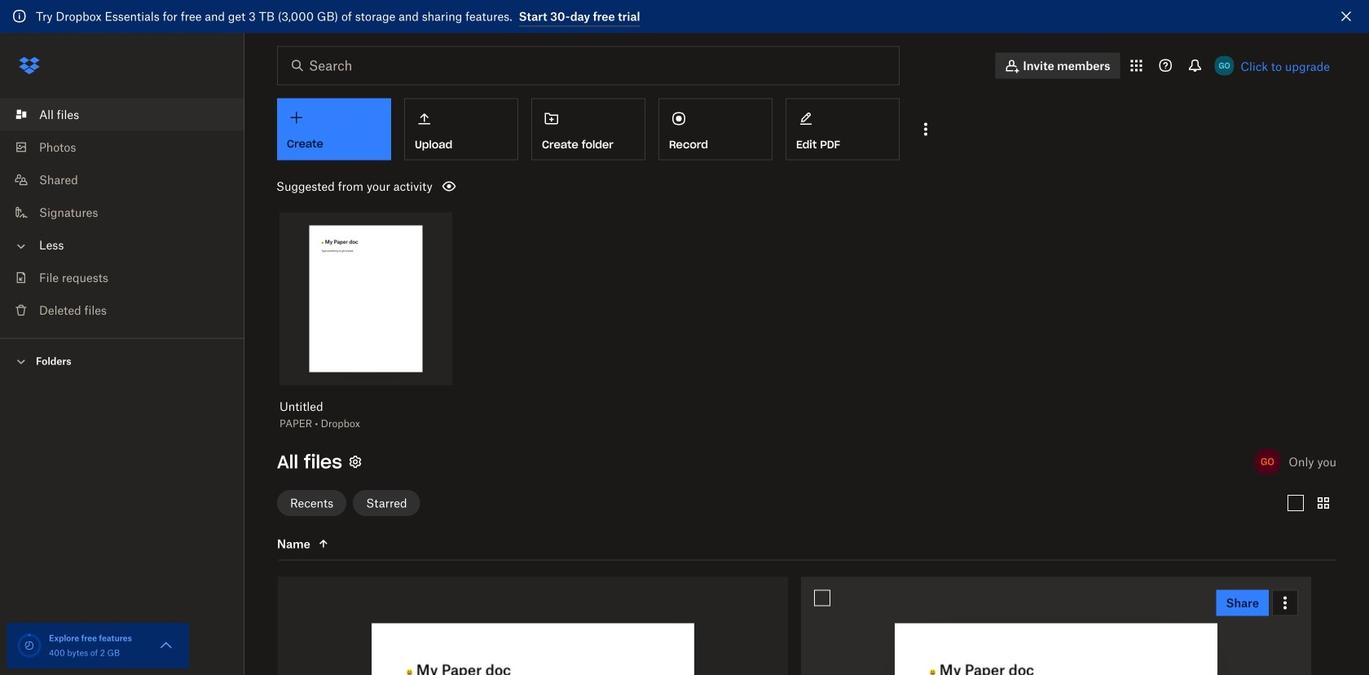Task type: vqa. For each thing, say whether or not it's contained in the screenshot.
videos
no



Task type: locate. For each thing, give the bounding box(es) containing it.
list
[[0, 88, 245, 338]]

alert
[[0, 0, 1370, 33]]

Search in folder "Dropbox" text field
[[309, 56, 866, 75]]

dropbox image
[[13, 49, 46, 82]]

quota usage progress bar
[[16, 633, 42, 659]]

list item
[[0, 98, 245, 131]]

less image
[[13, 238, 29, 254]]



Task type: describe. For each thing, give the bounding box(es) containing it.
quota usage image
[[16, 633, 42, 659]]

file, untitled.paper row
[[802, 577, 1312, 675]]

folder settings image
[[346, 452, 365, 472]]

file, _ my paper doc.paper row
[[278, 577, 789, 675]]



